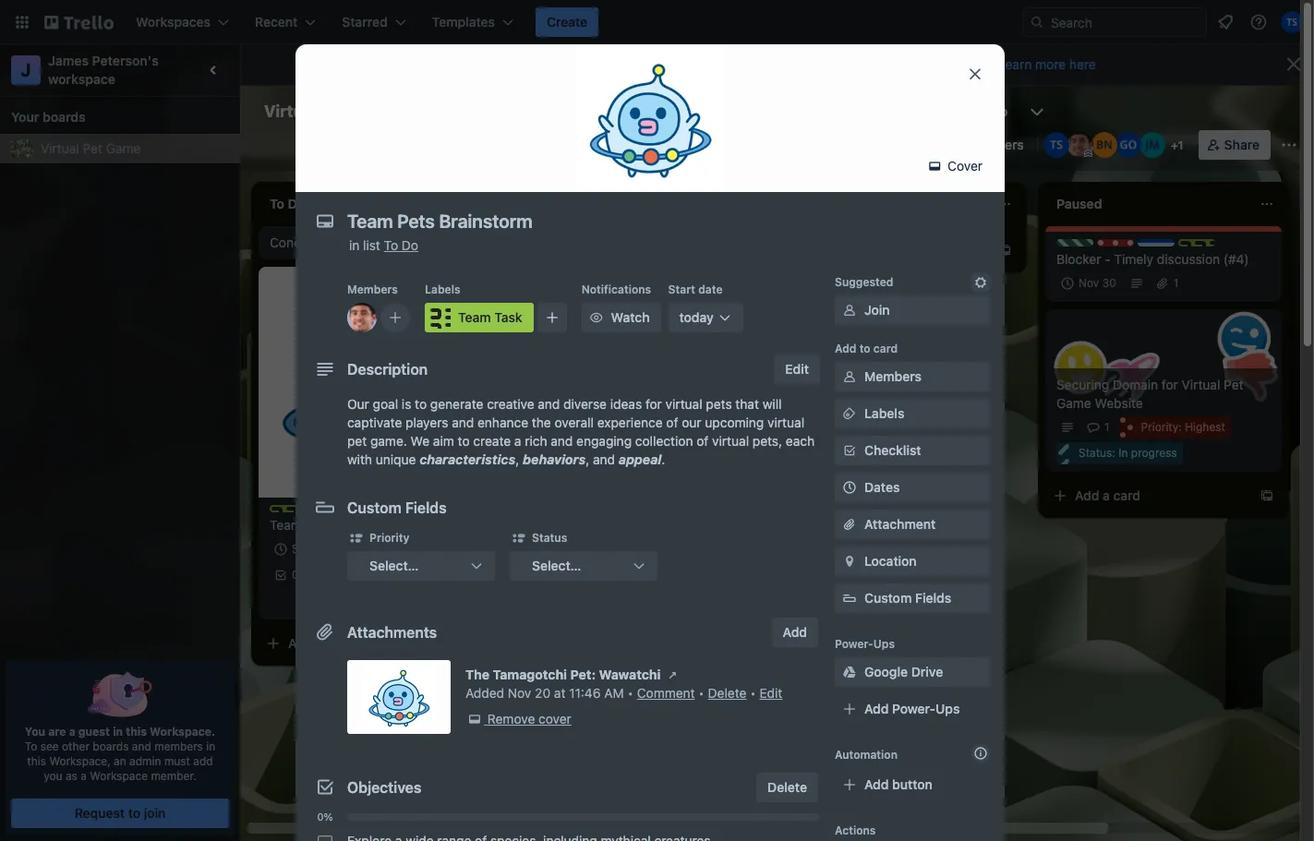 Task type: locate. For each thing, give the bounding box(es) containing it.
0 notifications image
[[1215, 11, 1237, 33]]

custom fields inside button
[[865, 590, 952, 606]]

to down join
[[860, 342, 871, 356]]

to left the join
[[128, 806, 141, 821]]

fields down location link
[[915, 590, 952, 606]]

nov down tamagotchi
[[508, 685, 532, 701]]

pet:
[[570, 667, 596, 683]]

members
[[347, 283, 398, 297], [865, 369, 922, 384]]

1 horizontal spatial priority
[[1141, 420, 1179, 434]]

add a card down the in
[[1075, 488, 1141, 503]]

in right guest
[[113, 725, 123, 739]]

learn
[[999, 56, 1032, 72]]

0 horizontal spatial james peterson (jamespeterson93) image
[[466, 590, 488, 612]]

create button
[[536, 7, 599, 37]]

is for to
[[402, 396, 411, 412]]

1 horizontal spatial blocker
[[1116, 239, 1156, 253]]

1 vertical spatial pet
[[83, 140, 102, 156]]

request to join
[[75, 806, 166, 821]]

0 vertical spatial to
[[384, 237, 398, 253]]

of left our
[[666, 415, 679, 431]]

edit down "add" "button"
[[760, 685, 783, 701]]

2 vertical spatial nov
[[508, 685, 532, 701]]

0 vertical spatial fields
[[405, 500, 447, 516]]

0 vertical spatial :
[[1179, 420, 1182, 434]]

color: bold lime, title: none image
[[1179, 239, 1216, 247]]

virtual down will
[[768, 415, 805, 431]]

add left power-ups
[[783, 625, 807, 640]]

: left highest
[[1179, 420, 1182, 434]]

our
[[682, 415, 702, 431]]

and inside you are a guest in this workspace. to see other boards and members in this workspace, an admin must add you as a workspace member.
[[132, 740, 151, 754]]

power- down google drive on the right
[[893, 701, 936, 717]]

1 horizontal spatial custom
[[865, 590, 912, 606]]

0 horizontal spatial for
[[646, 396, 662, 412]]

a inside our goal is to generate creative and diverse ideas for virtual pets that will captivate players and enhance the overall experience of our upcoming virtual pet game. we aim to create a rich and engaging collection of virtual pets, each with unique
[[514, 433, 522, 449]]

1 right the jeremy miller (jeremymiller198) icon at the right of the page
[[1178, 139, 1184, 152]]

color: blue, title: "fyi" element
[[1138, 239, 1175, 253]]

1 vertical spatial pets
[[305, 517, 332, 533]]

1 select… from the left
[[370, 558, 419, 574]]

0 vertical spatial custom
[[347, 500, 402, 516]]

delete inside delete link
[[768, 780, 807, 795]]

sm image inside cover link
[[926, 157, 944, 176]]

ups up google
[[874, 637, 895, 651]]

status down behaviors
[[532, 531, 567, 545]]

color: bold lime, title: "team task" element
[[425, 303, 534, 333], [270, 505, 344, 519]]

create
[[547, 14, 588, 30]]

0 vertical spatial add a card button
[[1046, 481, 1253, 511]]

this down see
[[27, 755, 46, 769]]

task up started: nov 27
[[320, 505, 344, 519]]

1 horizontal spatial nov
[[508, 685, 532, 701]]

team pets brainstorm link
[[270, 516, 484, 535]]

task up creative
[[495, 309, 523, 325]]

blocker
[[1116, 239, 1156, 253], [1057, 251, 1102, 267]]

None text field
[[338, 205, 948, 238]]

team task
[[458, 309, 523, 325]]

1
[[1178, 139, 1184, 152], [1174, 276, 1179, 290], [1105, 420, 1110, 434], [431, 542, 436, 556]]

filters button
[[959, 130, 1030, 160]]

in list to do
[[349, 237, 419, 253]]

add a card button down progress
[[1046, 481, 1253, 511]]

add
[[193, 755, 213, 769]]

nov left the 30
[[1079, 276, 1100, 290]]

members down add to card
[[865, 369, 922, 384]]

game.
[[370, 433, 407, 449]]

location
[[865, 553, 917, 569]]

color: bold lime, title: "team task" element right add members to card image
[[425, 303, 534, 333]]

0 vertical spatial labels
[[425, 283, 461, 297]]

at left the any
[[917, 56, 929, 72]]

to right "set"
[[563, 56, 576, 72]]

priority : highest
[[1141, 420, 1226, 434]]

2 select… from the left
[[532, 558, 582, 574]]

0 horizontal spatial delete link
[[708, 685, 747, 701]]

1 horizontal spatial select…
[[532, 558, 582, 574]]

1 horizontal spatial members
[[865, 369, 922, 384]]

1 horizontal spatial :
[[1179, 420, 1182, 434]]

and up behaviors
[[551, 433, 573, 449]]

sm image for remove cover link
[[466, 710, 484, 729]]

0 horizontal spatial delete
[[708, 685, 747, 701]]

edit inside 'button'
[[786, 361, 809, 377]]

1 vertical spatial add a card button
[[259, 629, 466, 659]]

of
[[666, 415, 679, 431], [697, 433, 709, 449]]

labels up 'team task' on the top left of page
[[425, 283, 461, 297]]

power-ups
[[835, 637, 895, 651]]

add button
[[865, 777, 933, 793]]

priority for priority : highest
[[1141, 420, 1179, 434]]

brainstorm
[[335, 517, 400, 533]]

2 horizontal spatial pet
[[1224, 377, 1244, 393]]

0 vertical spatial virtual pet game
[[264, 102, 398, 121]]

0 vertical spatial pet
[[321, 102, 348, 121]]

boards up "an"
[[93, 740, 129, 754]]

nov left 27
[[337, 542, 358, 556]]

0 horizontal spatial blocker
[[1057, 251, 1102, 267]]

aim
[[433, 433, 454, 449]]

1 horizontal spatial virtual
[[264, 102, 317, 121]]

am
[[604, 685, 624, 701]]

,
[[516, 452, 519, 467], [586, 452, 590, 467]]

1 vertical spatial of
[[697, 433, 709, 449]]

and
[[538, 396, 560, 412], [452, 415, 474, 431], [551, 433, 573, 449], [593, 452, 615, 467], [132, 740, 151, 754]]

for inside securing domain for virtual pet game website
[[1162, 377, 1179, 393]]

map
[[982, 103, 1008, 119]]

1 horizontal spatial task
[[495, 309, 523, 325]]

create from template… image
[[998, 243, 1013, 258]]

you
[[25, 725, 45, 739]]

1 vertical spatial priority
[[370, 531, 410, 545]]

0 vertical spatial edit
[[786, 361, 809, 377]]

0 horizontal spatial at
[[554, 685, 566, 701]]

boards inside you are a guest in this workspace. to see other boards and members in this workspace, an admin must add you as a workspace member.
[[93, 740, 129, 754]]

1 horizontal spatial is
[[526, 56, 536, 72]]

ups down drive on the bottom right of the page
[[936, 701, 960, 717]]

-
[[1105, 251, 1111, 267]]

edit
[[786, 361, 809, 377], [760, 685, 783, 701]]

custom fields up brainstorm
[[347, 500, 447, 516]]

sm image inside watch "button"
[[587, 309, 606, 327]]

add down automation
[[865, 777, 889, 793]]

fields
[[405, 500, 447, 516], [915, 590, 952, 606]]

pets left do
[[358, 235, 385, 250]]

enhance
[[478, 415, 529, 431]]

players
[[406, 415, 448, 431]]

1 vertical spatial is
[[402, 396, 411, 412]]

at right 20
[[554, 685, 566, 701]]

status left the in
[[1079, 446, 1113, 460]]

0 vertical spatial custom fields
[[347, 500, 447, 516]]

as
[[66, 770, 78, 783]]

ideas
[[610, 396, 642, 412]]

0 horizontal spatial add a card
[[288, 636, 354, 651]]

checklist
[[865, 443, 922, 458]]

sm image down add to card
[[841, 368, 859, 386]]

1 , from the left
[[516, 452, 519, 467]]

task inside the team task team pets brainstorm
[[320, 505, 344, 519]]

Explore a wide range of species, including mythical creatures, real animals, and hybrids. Consider different sizes, shapes, colors, and personalities for the pets. The more variety, the better! checkbox
[[318, 836, 333, 842]]

a right as
[[81, 770, 87, 783]]

sm image left location
[[841, 552, 859, 571]]

of down our
[[697, 433, 709, 449]]

virtual
[[264, 102, 317, 121], [41, 140, 79, 156], [1182, 377, 1221, 393]]

1 horizontal spatial pets
[[358, 235, 385, 250]]

1 horizontal spatial card
[[874, 342, 898, 356]]

0 vertical spatial priority
[[1141, 420, 1179, 434]]

discussion
[[1157, 251, 1220, 267]]

do
[[402, 237, 419, 253]]

virtual down upcoming
[[712, 433, 749, 449]]

0 vertical spatial james peterson (jamespeterson93) image
[[1068, 132, 1094, 158]]

highest
[[1185, 420, 1226, 434]]

request to join button
[[11, 799, 229, 829]]

pets inside the team task team pets brainstorm
[[305, 517, 332, 533]]

in left list
[[349, 237, 360, 253]]

1 vertical spatial edit
[[760, 685, 783, 701]]

color: bold lime, title: "team task" element up started:
[[270, 505, 344, 519]]

to
[[384, 237, 398, 253], [25, 740, 37, 754]]

2 horizontal spatial nov
[[1079, 276, 1100, 290]]

this
[[455, 56, 482, 72]]

2 vertical spatial pet
[[1224, 377, 1244, 393]]

custom
[[347, 500, 402, 516], [865, 590, 912, 606]]

select… for status
[[532, 558, 582, 574]]

1 vertical spatial at
[[554, 685, 566, 701]]

0 vertical spatial add a card
[[1075, 488, 1141, 503]]

to left do
[[384, 237, 398, 253]]

virtual up our
[[666, 396, 703, 412]]

add button
[[772, 618, 819, 648]]

comment
[[637, 685, 695, 701]]

add down google
[[865, 701, 889, 717]]

: left the in
[[1113, 446, 1116, 460]]

sm image down the automation image
[[926, 157, 944, 176]]

upcoming
[[705, 415, 764, 431]]

ben nelson (bennelson96) image
[[1092, 132, 1118, 158]]

0 vertical spatial members
[[347, 283, 398, 297]]

boards right your
[[43, 109, 86, 125]]

search image
[[1030, 15, 1045, 30]]

add inside "button"
[[783, 625, 807, 640]]

priority for priority
[[370, 531, 410, 545]]

0 horizontal spatial :
[[1113, 446, 1116, 460]]

0 vertical spatial delete
[[708, 685, 747, 701]]

0
[[292, 568, 299, 582]]

sm image
[[926, 157, 944, 176], [841, 301, 859, 320], [841, 368, 859, 386], [510, 529, 528, 548], [841, 552, 859, 571], [664, 666, 682, 685], [466, 710, 484, 729]]

color: green, title: "goal" element
[[1057, 239, 1100, 253]]

jeremy miller (jeremymiller198) image
[[1140, 132, 1166, 158]]

power-
[[835, 637, 874, 651], [893, 701, 936, 717]]

and up admin
[[132, 740, 151, 754]]

suggested
[[835, 275, 894, 289]]

sm image
[[972, 273, 990, 292], [587, 309, 606, 327], [841, 405, 859, 423], [841, 442, 859, 460], [347, 529, 366, 548], [469, 557, 484, 576], [632, 557, 647, 576], [841, 663, 859, 682]]

1 horizontal spatial power-
[[893, 701, 936, 717]]

for right ideas at top
[[646, 396, 662, 412]]

1 horizontal spatial for
[[1162, 377, 1179, 393]]

custom down location
[[865, 590, 912, 606]]

team for team task
[[458, 309, 491, 325]]

0 vertical spatial in
[[349, 237, 360, 253]]

james peterson (jamespeterson93) image
[[347, 303, 377, 333]]

calendar
[[670, 103, 725, 119]]

1 vertical spatial members
[[865, 369, 922, 384]]

setting
[[868, 56, 914, 72]]

dates button
[[835, 473, 990, 503]]

0 horizontal spatial virtual pet game
[[41, 140, 141, 156]]

custom fields down location link
[[865, 590, 952, 606]]

1 vertical spatial virtual
[[768, 415, 805, 431]]

0 vertical spatial this
[[126, 725, 147, 739]]

sm image inside labels link
[[841, 405, 859, 423]]

add a card down the /
[[288, 636, 354, 651]]

Search field
[[1045, 8, 1207, 36]]

0 vertical spatial nov
[[1079, 276, 1100, 290]]

is left "set"
[[526, 56, 536, 72]]

primary element
[[0, 0, 1315, 44]]

: for status
[[1113, 446, 1116, 460]]

, down engaging
[[586, 452, 590, 467]]

.
[[662, 452, 665, 467]]

1 horizontal spatial ,
[[586, 452, 590, 467]]

0 horizontal spatial game
[[106, 140, 141, 156]]

virtual inside the 'board name' text box
[[264, 102, 317, 121]]

gary orlando (garyorlando) image
[[1116, 132, 1142, 158]]

to inside button
[[128, 806, 141, 821]]

color: red, title: "blocker" element
[[1098, 239, 1156, 253]]

blocker for blocker - timely discussion (#4)
[[1057, 251, 1102, 267]]

for right domain
[[1162, 377, 1179, 393]]

and down engaging
[[593, 452, 615, 467]]

sm image inside 'members' link
[[841, 368, 859, 386]]

1 horizontal spatial boards
[[93, 740, 129, 754]]

start date
[[668, 283, 723, 297]]

custom fields
[[347, 500, 447, 516], [865, 590, 952, 606]]

, left behaviors
[[516, 452, 519, 467]]

to do link
[[384, 237, 419, 253]]

1 vertical spatial for
[[646, 396, 662, 412]]

0 vertical spatial ups
[[874, 637, 895, 651]]

to down the you in the bottom left of the page
[[25, 740, 37, 754]]

1 horizontal spatial james peterson (jamespeterson93) image
[[1068, 132, 1094, 158]]

james peterson (jamespeterson93) image
[[1068, 132, 1094, 158], [466, 590, 488, 612]]

join
[[144, 806, 166, 821]]

edit up 'each'
[[786, 361, 809, 377]]

visibility
[[812, 56, 865, 72]]

conceptualize pets
[[270, 235, 385, 250]]

0 vertical spatial is
[[526, 56, 536, 72]]

pet inside virtual pet game link
[[83, 140, 102, 156]]

filters
[[986, 137, 1024, 152]]

tara schultz (taraschultz7) image
[[1281, 11, 1304, 33]]

the tamagotchi pet: wawatchi
[[466, 667, 661, 683]]

select…
[[370, 558, 419, 574], [532, 558, 582, 574]]

members link
[[835, 362, 990, 392]]

2 vertical spatial in
[[206, 740, 215, 754]]

pet inside securing domain for virtual pet game website
[[1224, 377, 1244, 393]]

1 vertical spatial :
[[1113, 446, 1116, 460]]

delete
[[708, 685, 747, 701], [768, 780, 807, 795]]

0 vertical spatial boards
[[43, 109, 86, 125]]

0 horizontal spatial nov
[[337, 542, 358, 556]]

0 horizontal spatial virtual
[[666, 396, 703, 412]]

power- up google
[[835, 637, 874, 651]]

1 horizontal spatial in
[[206, 740, 215, 754]]

1 vertical spatial delete
[[768, 780, 807, 795]]

add down the /
[[288, 636, 313, 651]]

list
[[363, 237, 380, 253]]

2 , from the left
[[586, 452, 590, 467]]

2 vertical spatial game
[[1057, 395, 1092, 411]]

0 horizontal spatial of
[[666, 415, 679, 431]]

1 vertical spatial nov
[[337, 542, 358, 556]]

your
[[11, 109, 39, 125]]

in up 'add'
[[206, 740, 215, 754]]

is for set
[[526, 56, 536, 72]]

this up admin
[[126, 725, 147, 739]]

labels
[[425, 283, 461, 297], [865, 406, 905, 421]]

sm image for 'members' link
[[841, 368, 859, 386]]

add a card button down the /
[[259, 629, 466, 659]]

pet inside the 'board name' text box
[[321, 102, 348, 121]]

1 horizontal spatial fields
[[915, 590, 952, 606]]

blocker - timely discussion (#4) link
[[1057, 250, 1271, 269]]

is right goal
[[402, 396, 411, 412]]

virtual inside securing domain for virtual pet game website
[[1182, 377, 1221, 393]]

status for status
[[532, 531, 567, 545]]

james peterson (jamespeterson93) image left gary orlando (garyorlando) image
[[1068, 132, 1094, 158]]

a left rich
[[514, 433, 522, 449]]

j
[[21, 59, 31, 80]]

securing domain for virtual pet game website
[[1057, 377, 1244, 411]]

labels up checklist on the bottom right
[[865, 406, 905, 421]]

sm image inside location link
[[841, 552, 859, 571]]

sm image left join
[[841, 301, 859, 320]]

0 horizontal spatial is
[[402, 396, 411, 412]]

members up james peterson (jamespeterson93) image in the top of the page
[[347, 283, 398, 297]]

today
[[680, 309, 714, 325]]

fields down unique
[[405, 500, 447, 516]]

pets up started:
[[305, 517, 332, 533]]

google
[[865, 664, 908, 680]]

is inside our goal is to generate creative and diverse ideas for virtual pets that will captivate players and enhance the overall experience of our upcoming virtual pet game. we aim to create a rich and engaging collection of virtual pets, each with unique
[[402, 396, 411, 412]]

team task team pets brainstorm
[[270, 505, 400, 533]]

james peterson (jamespeterson93) image up the
[[466, 590, 488, 612]]

0 horizontal spatial task
[[320, 505, 344, 519]]

sm image down added
[[466, 710, 484, 729]]

sm image inside join link
[[841, 301, 859, 320]]

rich
[[525, 433, 547, 449]]

1 vertical spatial task
[[320, 505, 344, 519]]

pets,
[[753, 433, 783, 449]]

0 vertical spatial pets
[[358, 235, 385, 250]]

board
[[485, 56, 523, 72]]

custom inside button
[[865, 590, 912, 606]]

0 horizontal spatial this
[[27, 755, 46, 769]]

sm image down characteristics , behaviors , and appeal .
[[510, 529, 528, 548]]

1 horizontal spatial virtual pet game
[[264, 102, 398, 121]]

comment link
[[637, 685, 695, 701]]

share
[[1225, 137, 1260, 152]]

to inside you are a guest in this workspace. to see other boards and members in this workspace, an admin must add you as a workspace member.
[[25, 740, 37, 754]]

1 horizontal spatial edit
[[786, 361, 809, 377]]

a right "are"
[[69, 725, 76, 739]]

0 horizontal spatial pets
[[305, 517, 332, 533]]

custom up brainstorm
[[347, 500, 402, 516]]

1 horizontal spatial at
[[917, 56, 929, 72]]



Task type: describe. For each thing, give the bounding box(es) containing it.
sm image for join link
[[841, 301, 859, 320]]

select… for priority
[[370, 558, 419, 574]]

started:
[[292, 542, 334, 556]]

edit button
[[774, 355, 820, 384]]

0 vertical spatial power-
[[835, 637, 874, 651]]

1 down website
[[1105, 420, 1110, 434]]

open information menu image
[[1250, 13, 1268, 31]]

to up characteristics on the bottom of page
[[458, 433, 470, 449]]

tara schultz (taraschultz7) image
[[1044, 132, 1069, 158]]

a left attachments
[[316, 636, 323, 651]]

conceptualize pets link
[[270, 234, 484, 252]]

team for team task team pets brainstorm
[[288, 505, 317, 519]]

you are a guest in this workspace. to see other boards and members in this workspace, an admin must add you as a workspace member.
[[25, 725, 215, 783]]

0 horizontal spatial labels
[[425, 283, 461, 297]]

notifications
[[582, 283, 651, 297]]

add members to card image
[[388, 309, 403, 327]]

: for priority
[[1179, 420, 1182, 434]]

sm image for location link
[[841, 552, 859, 571]]

join
[[865, 302, 890, 318]]

other
[[62, 740, 90, 754]]

remove cover
[[488, 711, 572, 727]]

1 horizontal spatial color: bold lime, title: "team task" element
[[425, 303, 534, 333]]

0 vertical spatial delete link
[[708, 685, 747, 701]]

request
[[75, 806, 125, 821]]

fyi
[[1157, 239, 1174, 253]]

add to card
[[835, 342, 898, 356]]

captivate
[[347, 415, 402, 431]]

Nov 30 checkbox
[[1057, 273, 1122, 295]]

Board name text field
[[255, 97, 407, 127]]

diverse
[[564, 396, 607, 412]]

members
[[154, 740, 203, 754]]

date
[[699, 283, 723, 297]]

27
[[361, 542, 374, 556]]

create from template… image
[[1260, 489, 1275, 503]]

0 horizontal spatial edit
[[760, 685, 783, 701]]

1 vertical spatial ups
[[936, 701, 960, 717]]

1 vertical spatial labels
[[865, 406, 905, 421]]

cover
[[944, 158, 983, 174]]

we
[[411, 433, 430, 449]]

member.
[[151, 770, 197, 783]]

to up players
[[415, 396, 427, 412]]

with
[[347, 452, 372, 467]]

/
[[299, 568, 302, 582]]

progress
[[1131, 446, 1178, 460]]

nov for added nov 20 at 11:46 am
[[508, 685, 532, 701]]

blocker - timely discussion (#4)
[[1057, 251, 1250, 267]]

virtual pet game inside the 'board name' text box
[[264, 102, 398, 121]]

add inside add power-ups link
[[865, 701, 889, 717]]

customize views image
[[1028, 103, 1047, 121]]

an
[[114, 755, 126, 769]]

securing domain for virtual pet game website link
[[1057, 376, 1271, 413]]

remove cover link
[[466, 710, 572, 729]]

add down the status : in progress
[[1075, 488, 1100, 503]]

fields inside button
[[915, 590, 952, 606]]

will
[[763, 396, 782, 412]]

nov for started: nov 27
[[337, 542, 358, 556]]

a down the status : in progress
[[1103, 488, 1110, 503]]

0 horizontal spatial boards
[[43, 109, 86, 125]]

time.
[[959, 56, 991, 72]]

map link
[[950, 97, 1019, 127]]

labels link
[[835, 399, 990, 429]]

create
[[473, 433, 511, 449]]

characteristics
[[420, 452, 516, 467]]

your boards
[[11, 109, 86, 125]]

0 vertical spatial card
[[874, 342, 898, 356]]

task for team task team pets brainstorm
[[320, 505, 344, 519]]

each
[[786, 433, 815, 449]]

objectives
[[347, 780, 422, 796]]

1 horizontal spatial add a card button
[[1046, 481, 1253, 511]]

0 vertical spatial virtual
[[666, 396, 703, 412]]

add button button
[[835, 770, 990, 800]]

game inside the 'board name' text box
[[351, 102, 398, 121]]

join link
[[835, 296, 990, 325]]

1 horizontal spatial delete link
[[757, 773, 819, 803]]

0%
[[317, 811, 333, 823]]

status for status : in progress
[[1079, 446, 1113, 460]]

sm image inside checklist link
[[841, 442, 859, 460]]

google drive
[[865, 664, 943, 680]]

2 vertical spatial virtual
[[712, 433, 749, 449]]

that
[[736, 396, 759, 412]]

creative
[[487, 396, 534, 412]]

tamagotchi
[[493, 667, 567, 683]]

0 horizontal spatial custom
[[347, 500, 402, 516]]

learn more here link
[[991, 56, 1096, 72]]

0 horizontal spatial card
[[327, 636, 354, 651]]

unique
[[376, 452, 416, 467]]

1 vertical spatial color: bold lime, title: "team task" element
[[270, 505, 344, 519]]

0 horizontal spatial in
[[113, 725, 123, 739]]

2 horizontal spatial card
[[1114, 488, 1141, 503]]

remove
[[488, 711, 535, 727]]

sm image up comment
[[664, 666, 682, 685]]

0 horizontal spatial ups
[[874, 637, 895, 651]]

must
[[164, 755, 190, 769]]

in
[[1119, 446, 1128, 460]]

+ 1
[[1171, 139, 1184, 152]]

0 horizontal spatial add a card button
[[259, 629, 466, 659]]

(#4)
[[1224, 251, 1250, 267]]

behaviors
[[523, 452, 586, 467]]

0 vertical spatial at
[[917, 56, 929, 72]]

you
[[44, 770, 62, 783]]

watch
[[611, 309, 650, 325]]

james peterson's workspace
[[48, 53, 162, 87]]

add power-ups link
[[835, 695, 990, 724]]

admins
[[667, 56, 713, 72]]

0 horizontal spatial virtual
[[41, 140, 79, 156]]

blocker for blocker fyi
[[1116, 239, 1156, 253]]

1 vertical spatial virtual pet game
[[41, 140, 141, 156]]

add a card for leftmost add a card button
[[288, 636, 354, 651]]

watch button
[[582, 303, 661, 333]]

nov inside checkbox
[[1079, 276, 1100, 290]]

add inside 'add button' button
[[865, 777, 889, 793]]

show menu image
[[1280, 136, 1299, 154]]

0 vertical spatial of
[[666, 415, 679, 431]]

2 horizontal spatial virtual
[[768, 415, 805, 431]]

1 horizontal spatial this
[[126, 725, 147, 739]]

and down the generate
[[452, 415, 474, 431]]

cover
[[539, 711, 572, 727]]

1 vertical spatial power-
[[893, 701, 936, 717]]

game inside securing domain for virtual pet game website
[[1057, 395, 1092, 411]]

1 down blocker - timely discussion (#4) link
[[1174, 276, 1179, 290]]

admin
[[129, 755, 161, 769]]

today button
[[668, 303, 744, 333]]

pets
[[706, 396, 732, 412]]

0 /
[[292, 568, 302, 582]]

add a card for the rightmost add a card button
[[1075, 488, 1141, 503]]

1 vertical spatial james peterson (jamespeterson93) image
[[466, 590, 488, 612]]

sm image for cover link
[[926, 157, 944, 176]]

1 down team pets brainstorm link
[[431, 542, 436, 556]]

timely
[[1115, 251, 1154, 267]]

your boards with 1 items element
[[11, 106, 220, 128]]

virtual pet game link
[[41, 139, 229, 158]]

workspace
[[90, 770, 148, 783]]

our
[[347, 396, 369, 412]]

add right edit 'button' at the top right of page
[[835, 342, 857, 356]]

automation image
[[925, 130, 951, 156]]

table
[[591, 103, 624, 119]]

public.
[[579, 56, 623, 72]]

for inside our goal is to generate creative and diverse ideas for virtual pets that will captivate players and enhance the overall experience of our upcoming virtual pet game. we aim to create a rich and engaging collection of virtual pets, each with unique
[[646, 396, 662, 412]]

workspace,
[[49, 755, 111, 769]]

task for team task
[[495, 309, 523, 325]]

2 horizontal spatial in
[[349, 237, 360, 253]]

are
[[48, 725, 66, 739]]

1 horizontal spatial to
[[384, 237, 398, 253]]

and up the on the left of the page
[[538, 396, 560, 412]]

blocker fyi
[[1116, 239, 1174, 253]]

custom fields button
[[835, 589, 990, 608]]

0 horizontal spatial custom fields
[[347, 500, 447, 516]]

1 vertical spatial game
[[106, 140, 141, 156]]

this board is set to public. board admins can change its visibility setting at any time. learn more here
[[455, 56, 1096, 72]]

more
[[1036, 56, 1066, 72]]

collection
[[635, 433, 693, 449]]



Task type: vqa. For each thing, say whether or not it's contained in the screenshot.
the top 'One'
no



